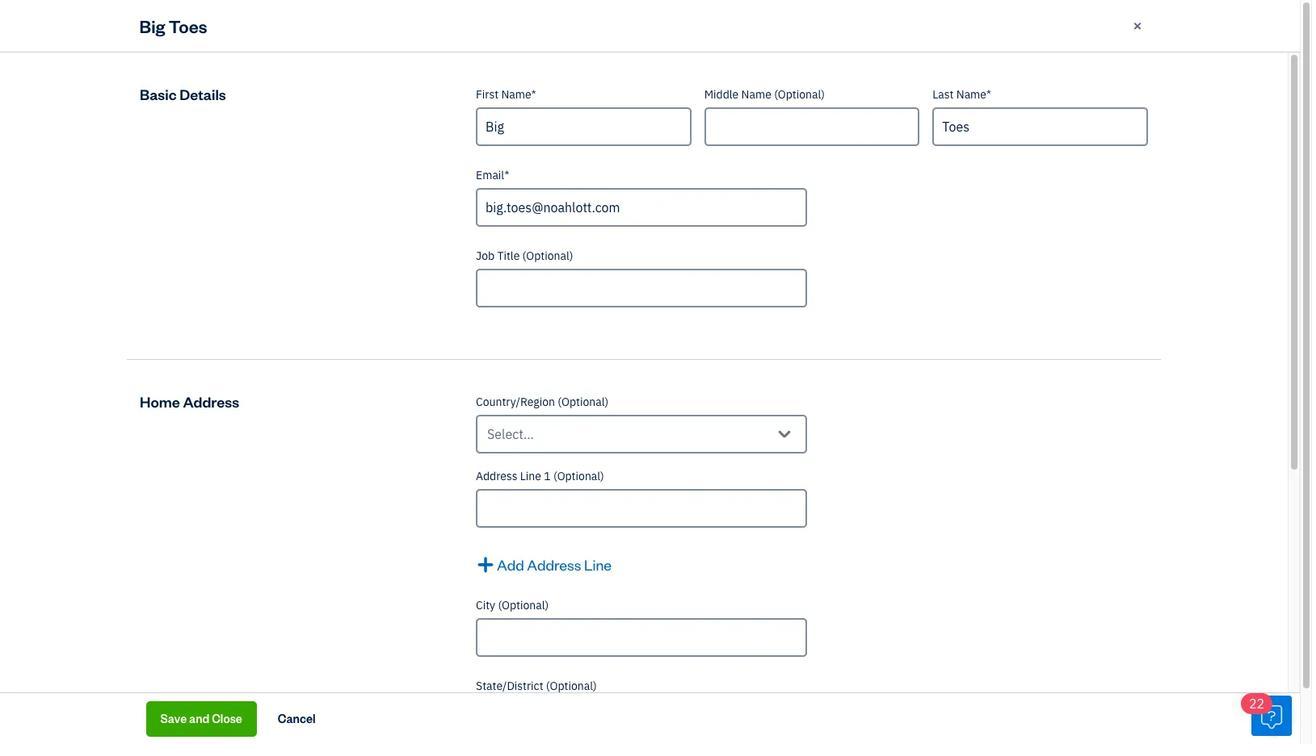 Task type: vqa. For each thing, say whether or not it's contained in the screenshot.
Automate
no



Task type: describe. For each thing, give the bounding box(es) containing it.
big toes
[[139, 15, 207, 37]]

bt
[[318, 352, 342, 378]]

home address
[[140, 393, 239, 411]]

details
[[702, 178, 741, 194]]

team
[[359, 534, 391, 550]]

add
[[497, 556, 524, 574]]

name for middle
[[741, 87, 771, 102]]

invite your team members as an admin, employee, contractor or accountant to collaborate and work together on your business.
[[294, 534, 670, 570]]

job title (optional)
[[476, 249, 573, 263]]

toes
[[169, 15, 207, 37]]

keep
[[389, 178, 418, 194]]

admin,
[[485, 534, 526, 550]]

last
[[933, 87, 954, 102]]

1 no from the top
[[414, 382, 429, 397]]

of
[[454, 178, 465, 194]]

address
[[431, 405, 472, 419]]

adding
[[599, 178, 638, 194]]

first name *
[[476, 87, 536, 102]]

address,
[[824, 178, 875, 194]]

* for first name *
[[531, 87, 536, 102]]

(optional) right the 1
[[553, 469, 604, 484]]

1 vertical spatial job
[[476, 249, 495, 263]]

no phone number no address
[[414, 382, 507, 419]]

and inside "invite your team members as an admin, employee, contractor or accountant to collaborate and work together on your business."
[[446, 553, 468, 570]]

address for home address
[[183, 393, 239, 411]]

email
[[476, 168, 504, 183]]

name for first
[[501, 87, 531, 102]]

business.
[[602, 553, 656, 570]]

employee,
[[529, 534, 590, 550]]

track
[[421, 178, 451, 194]]

save and close button
[[146, 702, 257, 737]]

keep track of your team member by adding additional details like job title, address, and phone number.
[[389, 178, 992, 194]]

to
[[363, 553, 375, 570]]

save
[[160, 711, 187, 727]]

go to help image
[[1110, 8, 1136, 33]]

cancel button
[[263, 702, 330, 737]]

last name *
[[933, 87, 991, 102]]

close
[[212, 711, 242, 727]]

add address line
[[497, 556, 612, 574]]

title,
[[792, 178, 821, 194]]

or
[[658, 534, 670, 550]]

(optional) right city
[[498, 599, 549, 613]]

basic details
[[140, 85, 226, 103]]

middle name (optional)
[[704, 87, 825, 102]]

country/region
[[476, 395, 555, 410]]

basic
[[140, 85, 177, 103]]

clients image
[[36, 101, 173, 114]]

phone
[[903, 178, 940, 194]]

22
[[1249, 696, 1265, 713]]

title
[[497, 249, 520, 263]]

as
[[452, 534, 465, 550]]

* for last name *
[[986, 87, 991, 102]]

save and close
[[160, 711, 242, 727]]

1 horizontal spatial job
[[768, 178, 789, 194]]

(optional) right state/district
[[546, 680, 597, 694]]

(optional) right title
[[522, 249, 573, 263]]

and inside button
[[189, 711, 210, 727]]

on
[[555, 553, 570, 570]]

2 no from the top
[[414, 405, 429, 419]]

1 horizontal spatial your
[[468, 178, 494, 194]]

1 vertical spatial your
[[330, 534, 356, 550]]



Task type: locate. For each thing, give the bounding box(es) containing it.
1 vertical spatial no
[[414, 405, 429, 419]]

1
[[544, 469, 551, 484]]

line down contractor
[[584, 556, 612, 574]]

2 horizontal spatial *
[[986, 87, 991, 102]]

by
[[582, 178, 596, 194]]

2 vertical spatial your
[[573, 553, 599, 570]]

your right of
[[468, 178, 494, 194]]

address down 'select...'
[[476, 469, 518, 484]]

0 horizontal spatial line
[[520, 469, 541, 484]]

1 horizontal spatial and
[[446, 553, 468, 570]]

name for last
[[956, 87, 986, 102]]

1 vertical spatial and
[[446, 553, 468, 570]]

select...
[[487, 427, 534, 443]]

1 horizontal spatial name
[[741, 87, 771, 102]]

2 horizontal spatial address
[[527, 556, 581, 574]]

your up accountant
[[330, 534, 356, 550]]

(optional)
[[774, 87, 825, 102], [522, 249, 573, 263], [558, 395, 609, 410], [553, 469, 604, 484], [498, 599, 549, 613], [546, 680, 597, 694]]

work
[[471, 553, 500, 570]]

3 name from the left
[[956, 87, 986, 102]]

details
[[179, 85, 226, 103]]

address inside add address line button
[[527, 556, 581, 574]]

None text field
[[534, 423, 537, 446]]

country/region (optional)
[[476, 395, 609, 410]]

middle
[[704, 87, 739, 102]]

main element
[[0, 0, 218, 745]]

line left the 1
[[520, 469, 541, 484]]

member
[[530, 178, 579, 194]]

and
[[878, 178, 900, 194], [446, 553, 468, 570], [189, 711, 210, 727]]

line inside add address line button
[[584, 556, 612, 574]]

city (optional)
[[476, 599, 549, 613]]

0 horizontal spatial *
[[504, 168, 509, 183]]

0 vertical spatial no
[[414, 382, 429, 397]]

contractor
[[593, 534, 655, 550]]

address right home at the left bottom of page
[[183, 393, 239, 411]]

1 horizontal spatial address
[[476, 469, 518, 484]]

home
[[140, 393, 180, 411]]

invite
[[294, 534, 327, 550]]

state/district (optional)
[[476, 680, 597, 694]]

1 vertical spatial line
[[584, 556, 612, 574]]

accounting image
[[151, 348, 166, 361]]

name
[[501, 87, 531, 102], [741, 87, 771, 102], [956, 87, 986, 102]]

add address line button
[[476, 548, 613, 583]]

like
[[744, 178, 765, 194]]

phone
[[431, 382, 464, 397]]

address
[[183, 393, 239, 411], [476, 469, 518, 484], [527, 556, 581, 574]]

and down as
[[446, 553, 468, 570]]

(optional) right country/region
[[558, 395, 609, 410]]

dashboard image
[[36, 70, 173, 83]]

number.
[[943, 178, 992, 194]]

0 vertical spatial your
[[468, 178, 494, 194]]

2 vertical spatial address
[[527, 556, 581, 574]]

line
[[520, 469, 541, 484], [584, 556, 612, 574]]

address line 1 (optional)
[[476, 469, 604, 484]]

0 horizontal spatial job
[[476, 249, 495, 263]]

0 horizontal spatial your
[[330, 534, 356, 550]]

members
[[394, 534, 449, 550]]

and right save
[[189, 711, 210, 727]]

city
[[476, 599, 495, 613]]

address for add address line
[[527, 556, 581, 574]]

2 horizontal spatial name
[[956, 87, 986, 102]]

2 name from the left
[[741, 87, 771, 102]]

* left the member
[[504, 168, 509, 183]]

big
[[139, 15, 165, 37]]

0 vertical spatial line
[[520, 469, 541, 484]]

2 vertical spatial and
[[189, 711, 210, 727]]

accountant
[[294, 553, 360, 570]]

2 horizontal spatial your
[[573, 553, 599, 570]]

0 vertical spatial job
[[768, 178, 789, 194]]

1 horizontal spatial line
[[584, 556, 612, 574]]

your
[[468, 178, 494, 194], [330, 534, 356, 550], [573, 553, 599, 570]]

first
[[476, 87, 499, 102]]

email *
[[476, 168, 509, 183]]

2 horizontal spatial and
[[878, 178, 900, 194]]

additional
[[641, 178, 699, 194]]

0 horizontal spatial name
[[501, 87, 531, 102]]

resource center badge image
[[1252, 696, 1292, 737]]

* right first
[[531, 87, 536, 102]]

together
[[503, 553, 552, 570]]

0 horizontal spatial address
[[183, 393, 239, 411]]

address down employee, at the bottom left of the page
[[527, 556, 581, 574]]

1 horizontal spatial *
[[531, 87, 536, 102]]

1 name from the left
[[501, 87, 531, 102]]

*
[[531, 87, 536, 102], [986, 87, 991, 102], [504, 168, 509, 183]]

0 vertical spatial address
[[183, 393, 239, 411]]

1 vertical spatial address
[[476, 469, 518, 484]]

no
[[414, 382, 429, 397], [414, 405, 429, 419]]

no left address
[[414, 405, 429, 419]]

collaborate
[[378, 553, 443, 570]]

0 horizontal spatial and
[[189, 711, 210, 727]]

name right first
[[501, 87, 531, 102]]

big.toes@noahlott.com
[[414, 360, 534, 374]]

number
[[466, 382, 507, 397]]

job
[[768, 178, 789, 194], [476, 249, 495, 263]]

22 button
[[1241, 694, 1292, 737]]

* right last
[[986, 87, 991, 102]]

None field
[[476, 107, 691, 146], [704, 107, 920, 146], [933, 107, 1148, 146], [476, 188, 807, 227], [476, 269, 807, 308], [476, 490, 807, 528], [476, 619, 807, 658], [476, 107, 691, 146], [704, 107, 920, 146], [933, 107, 1148, 146], [476, 188, 807, 227], [476, 269, 807, 308], [476, 490, 807, 528], [476, 619, 807, 658]]

an
[[468, 534, 482, 550]]

team
[[497, 178, 527, 194]]

name right middle at the right top
[[741, 87, 771, 102]]

cancel
[[278, 711, 315, 727]]

job right like
[[768, 178, 789, 194]]

your right on
[[573, 553, 599, 570]]

0 vertical spatial and
[[878, 178, 900, 194]]

and left "phone"
[[878, 178, 900, 194]]

state/district
[[476, 680, 543, 694]]

no left phone
[[414, 382, 429, 397]]

(optional) right middle at the right top
[[774, 87, 825, 102]]

name right last
[[956, 87, 986, 102]]

job left title
[[476, 249, 495, 263]]



